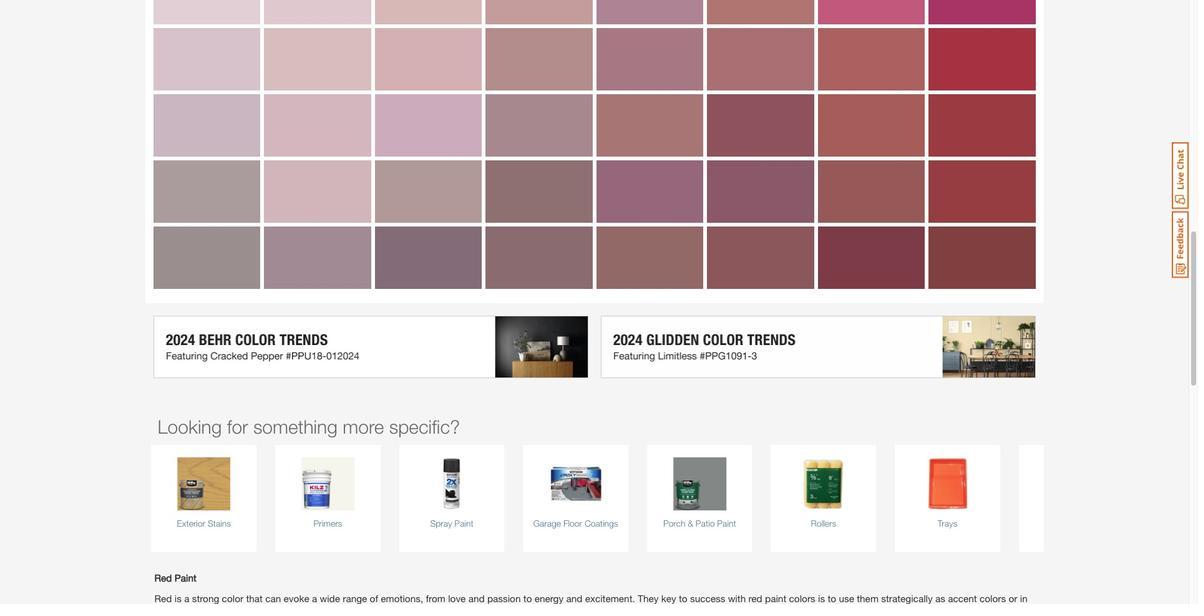 Task type: describe. For each thing, give the bounding box(es) containing it.
paint inside 3 / 12 group
[[718, 518, 737, 529]]

brushes
[[1067, 518, 1098, 529]]

exterior
[[177, 518, 205, 529]]

promo2 image
[[601, 316, 1036, 378]]

spray paint image
[[426, 458, 479, 511]]

4 / 12 group
[[765, 445, 883, 552]]

porch & patio paint image
[[674, 458, 727, 511]]

rollers image
[[798, 458, 851, 511]]

more
[[343, 416, 384, 438]]

trays
[[938, 518, 958, 529]]

exterior stains image
[[177, 458, 231, 511]]

garage
[[534, 518, 561, 529]]

porch & patio paint
[[664, 518, 737, 529]]

floor
[[564, 518, 583, 529]]

primers image
[[302, 458, 355, 511]]

live chat image
[[1173, 142, 1189, 209]]

3 / 12 group
[[641, 445, 759, 552]]

&
[[688, 518, 694, 529]]

specific?
[[389, 416, 460, 438]]

spray paint
[[430, 518, 474, 529]]

trays image
[[922, 458, 975, 511]]

exterior stains link
[[151, 445, 257, 552]]

coatings
[[585, 518, 618, 529]]

garage floor coatings image
[[550, 458, 603, 511]]

spray paint link
[[399, 445, 505, 552]]

primers link
[[275, 445, 381, 552]]

paint brushes link
[[1019, 445, 1125, 552]]

for
[[227, 416, 248, 438]]

1 / 12 group
[[393, 445, 511, 552]]

paint inside 1 / 12 group
[[455, 518, 474, 529]]

rollers link
[[771, 445, 877, 552]]

rollers
[[811, 518, 837, 529]]

paint right red at the left of page
[[175, 572, 197, 584]]

6 / 12 group
[[1013, 445, 1131, 552]]

red paint
[[155, 572, 197, 584]]

red
[[155, 572, 172, 584]]



Task type: vqa. For each thing, say whether or not it's contained in the screenshot.
Tool related to Tool Rental Policies
no



Task type: locate. For each thing, give the bounding box(es) containing it.
promo1 image
[[153, 316, 588, 378]]

porch
[[664, 518, 686, 529]]

porch & patio paint link
[[647, 445, 753, 552]]

paint right the 'spray'
[[455, 518, 474, 529]]

paint
[[455, 518, 474, 529], [718, 518, 737, 529], [1046, 518, 1065, 529], [175, 572, 197, 584]]

paint inside 6 / 12 group
[[1046, 518, 1065, 529]]

stains
[[208, 518, 231, 529]]

11 / 12 group
[[145, 445, 263, 552]]

garage floor coatings link
[[523, 445, 629, 552]]

paint left brushes
[[1046, 518, 1065, 529]]

paint right patio
[[718, 518, 737, 529]]

spray
[[430, 518, 452, 529]]

patio
[[696, 518, 715, 529]]

paint brushes
[[1046, 518, 1098, 529]]

trays link
[[895, 445, 1001, 552]]

exterior stains
[[177, 518, 231, 529]]

something
[[253, 416, 338, 438]]

looking for something more specific?
[[158, 416, 460, 438]]

12 / 12 group
[[269, 445, 387, 552]]

5 / 12 group
[[889, 445, 1007, 552]]

primers
[[314, 518, 342, 529]]

feedback link image
[[1173, 211, 1189, 278]]

garage floor coatings
[[534, 518, 618, 529]]

looking
[[158, 416, 222, 438]]

2 / 12 group
[[517, 445, 635, 552]]



